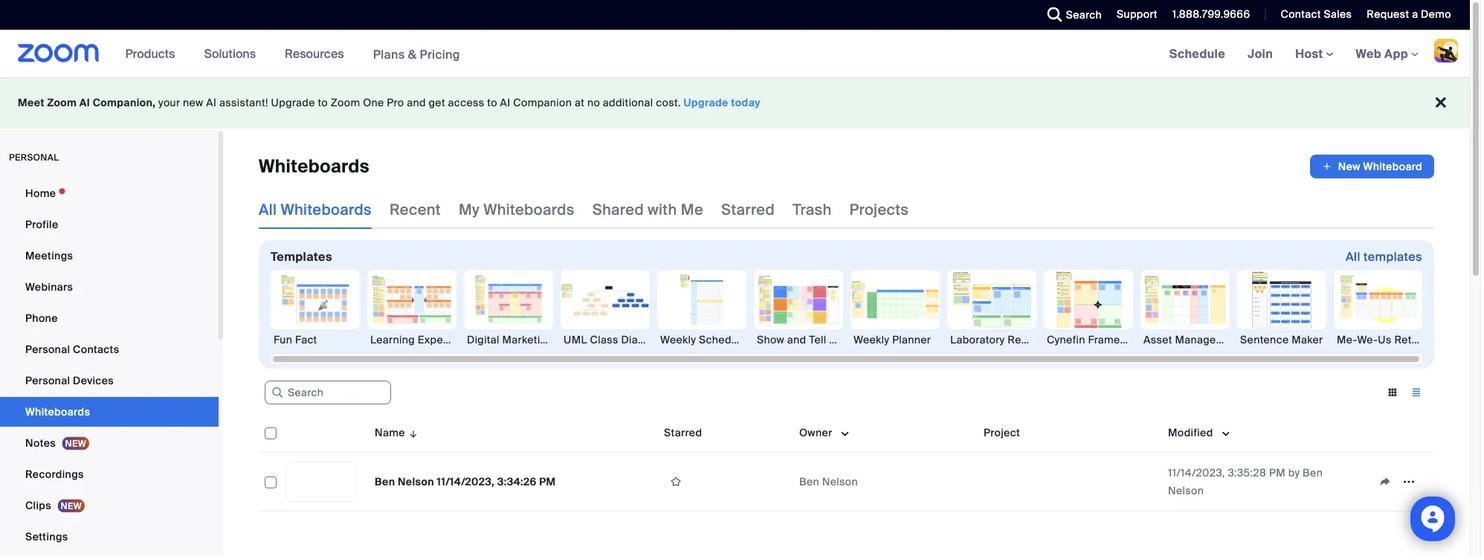 Task type: describe. For each thing, give the bounding box(es) containing it.
request a demo
[[1368, 7, 1452, 21]]

owner
[[800, 426, 833, 440]]

join link
[[1237, 30, 1285, 77]]

meetings navigation
[[1159, 30, 1471, 78]]

products button
[[125, 30, 182, 77]]

join
[[1248, 46, 1274, 61]]

whiteboards right my
[[484, 200, 575, 219]]

phone link
[[0, 304, 219, 333]]

shared
[[593, 200, 644, 219]]

show
[[757, 333, 785, 347]]

cynefin
[[1048, 333, 1086, 347]]

personal contacts
[[25, 343, 119, 356]]

sentence maker element
[[1238, 333, 1327, 347]]

pro
[[387, 96, 404, 110]]

assistant!
[[219, 96, 268, 110]]

additional
[[603, 96, 654, 110]]

us
[[1379, 333, 1392, 347]]

Search text field
[[265, 381, 391, 405]]

devices
[[73, 374, 114, 388]]

2 to from the left
[[488, 96, 498, 110]]

get
[[429, 96, 446, 110]]

&
[[408, 46, 417, 62]]

application containing name
[[259, 414, 1446, 523]]

plans
[[373, 46, 405, 62]]

digital marketing canvas button
[[464, 270, 594, 347]]

plans & pricing
[[373, 46, 460, 62]]

whiteboards link
[[0, 397, 219, 427]]

pm inside the 11/14/2023, 3:35:28 pm by ben nelson
[[1270, 466, 1286, 480]]

management
[[1176, 333, 1243, 347]]

host button
[[1296, 46, 1334, 61]]

personal for personal contacts
[[25, 343, 70, 356]]

show and tell with a twist button
[[754, 270, 888, 347]]

projects
[[850, 200, 909, 219]]

cynefin framework button
[[1045, 270, 1145, 347]]

personal for personal devices
[[25, 374, 70, 388]]

cell inside application
[[978, 453, 1163, 512]]

0 vertical spatial a
[[1413, 7, 1419, 21]]

zoom logo image
[[18, 44, 99, 62]]

all templates
[[1347, 249, 1423, 264]]

share image
[[1374, 475, 1398, 489]]

whiteboards inside application
[[259, 155, 370, 178]]

contact
[[1281, 7, 1322, 21]]

1.888.799.9666 button up join
[[1162, 0, 1255, 30]]

sales
[[1325, 7, 1353, 21]]

me-
[[1338, 333, 1358, 347]]

weekly schedule element
[[658, 333, 747, 347]]

1 to from the left
[[318, 96, 328, 110]]

one
[[363, 96, 384, 110]]

2 zoom from the left
[[331, 96, 360, 110]]

1 zoom from the left
[[47, 96, 77, 110]]

marketing
[[503, 333, 553, 347]]

asset management button
[[1141, 270, 1243, 347]]

companion
[[514, 96, 572, 110]]

weekly for weekly schedule
[[661, 333, 697, 347]]

2 ai from the left
[[206, 96, 217, 110]]

weekly planner button
[[851, 270, 940, 347]]

with inside tabs of all whiteboard page tab list
[[648, 200, 677, 219]]

click to star the whiteboard ben nelson 11/14/2023, 3:34:26 pm image
[[664, 475, 688, 489]]

no
[[588, 96, 600, 110]]

whiteboard
[[1364, 160, 1423, 173]]

asset
[[1144, 333, 1173, 347]]

and inside meet zoom ai companion, footer
[[407, 96, 426, 110]]

name
[[375, 426, 405, 440]]

show and tell with a twist element
[[754, 333, 888, 347]]

personal
[[9, 152, 59, 163]]

weekly schedule
[[661, 333, 747, 347]]

my
[[459, 200, 480, 219]]

templates
[[271, 249, 332, 264]]

companion,
[[93, 96, 156, 110]]

meet
[[18, 96, 45, 110]]

whiteboards up "templates"
[[281, 200, 372, 219]]

sentence maker button
[[1238, 270, 1327, 347]]

whiteboards application
[[259, 155, 1435, 179]]

profile link
[[0, 210, 219, 240]]

personal devices link
[[0, 366, 219, 396]]

list mode, selected image
[[1405, 386, 1429, 400]]

me
[[681, 200, 704, 219]]

learning
[[370, 333, 415, 347]]

learning experience canvas button
[[368, 270, 516, 347]]

banner containing products
[[0, 30, 1471, 78]]

demo
[[1422, 7, 1452, 21]]

uml class diagram
[[564, 333, 664, 347]]

1 upgrade from the left
[[271, 96, 315, 110]]

weekly schedule button
[[658, 270, 747, 347]]

me-we-us retrospective
[[1338, 333, 1466, 347]]

home link
[[0, 179, 219, 208]]

meet zoom ai companion, your new ai assistant! upgrade to zoom one pro and get access to ai companion at no additional cost. upgrade today
[[18, 96, 761, 110]]

request
[[1368, 7, 1410, 21]]

with inside button
[[830, 333, 850, 347]]

cost.
[[656, 96, 681, 110]]

more options for ben nelson 11/14/2023, 3:34:26 pm image
[[1398, 475, 1422, 489]]

solutions
[[204, 46, 256, 61]]

asset management
[[1144, 333, 1243, 347]]

and inside button
[[788, 333, 807, 347]]

notes link
[[0, 429, 219, 458]]

webinars link
[[0, 272, 219, 302]]

diagram
[[622, 333, 664, 347]]

notes
[[25, 436, 56, 450]]

settings link
[[0, 522, 219, 552]]

learning experience canvas
[[370, 333, 516, 347]]

3:35:28
[[1229, 466, 1267, 480]]

web
[[1357, 46, 1382, 61]]

uml
[[564, 333, 588, 347]]

grid mode, not selected image
[[1382, 386, 1405, 400]]

all for all whiteboards
[[259, 200, 277, 219]]

weekly planner
[[854, 333, 932, 347]]

upgrade today link
[[684, 96, 761, 110]]

settings
[[25, 530, 68, 544]]

report
[[1008, 333, 1043, 347]]

3 ai from the left
[[500, 96, 511, 110]]

laboratory report button
[[948, 270, 1043, 347]]

ben for ben nelson
[[800, 475, 820, 489]]



Task type: vqa. For each thing, say whether or not it's contained in the screenshot.
the rightmost the "window new" ICON
no



Task type: locate. For each thing, give the bounding box(es) containing it.
at
[[575, 96, 585, 110]]

recordings
[[25, 468, 84, 481]]

resources button
[[285, 30, 351, 77]]

ai left companion in the left of the page
[[500, 96, 511, 110]]

laboratory report element
[[948, 333, 1043, 347]]

webinars
[[25, 280, 73, 294]]

0 horizontal spatial to
[[318, 96, 328, 110]]

with
[[648, 200, 677, 219], [830, 333, 850, 347]]

ben right by
[[1304, 466, 1324, 480]]

0 vertical spatial and
[[407, 96, 426, 110]]

0 vertical spatial with
[[648, 200, 677, 219]]

0 vertical spatial all
[[259, 200, 277, 219]]

nelson for ben nelson
[[823, 475, 859, 489]]

2 canvas from the left
[[556, 333, 594, 347]]

contacts
[[73, 343, 119, 356]]

product information navigation
[[114, 30, 472, 78]]

modified
[[1169, 426, 1214, 440]]

to down resources dropdown button on the top of the page
[[318, 96, 328, 110]]

1 horizontal spatial all
[[1347, 249, 1361, 264]]

canvas inside 'element'
[[556, 333, 594, 347]]

2 personal from the top
[[25, 374, 70, 388]]

1 canvas from the left
[[478, 333, 516, 347]]

personal contacts link
[[0, 335, 219, 365]]

1.888.799.9666
[[1173, 7, 1251, 21]]

clips link
[[0, 491, 219, 521]]

whiteboards inside 'personal menu' menu
[[25, 405, 90, 419]]

experience
[[418, 333, 475, 347]]

digital marketing canvas
[[467, 333, 594, 347]]

weekly for weekly planner
[[854, 333, 890, 347]]

cynefin framework element
[[1045, 333, 1145, 347]]

to right access
[[488, 96, 498, 110]]

plans & pricing link
[[373, 46, 460, 62], [373, 46, 460, 62]]

11/14/2023, left 3:34:26
[[437, 475, 495, 489]]

0 horizontal spatial schedule
[[699, 333, 747, 347]]

11/14/2023, down modified
[[1169, 466, 1226, 480]]

fun
[[274, 333, 292, 347]]

thumbnail of ben nelson 11/14/2023, 3:34:26 pm image
[[286, 463, 356, 501]]

by
[[1289, 466, 1301, 480]]

arrow down image
[[405, 424, 419, 442]]

1 weekly from the left
[[661, 333, 697, 347]]

today
[[732, 96, 761, 110]]

all inside all templates button
[[1347, 249, 1361, 264]]

1 personal from the top
[[25, 343, 70, 356]]

2 horizontal spatial ben
[[1304, 466, 1324, 480]]

1 ai from the left
[[79, 96, 90, 110]]

meetings
[[25, 249, 73, 263]]

new
[[183, 96, 204, 110]]

0 horizontal spatial canvas
[[478, 333, 516, 347]]

me-we-us retrospective button
[[1335, 270, 1466, 347]]

0 vertical spatial starred
[[722, 200, 775, 219]]

schedule down 1.888.799.9666
[[1170, 46, 1226, 61]]

1 vertical spatial personal
[[25, 374, 70, 388]]

1 horizontal spatial ai
[[206, 96, 217, 110]]

2 horizontal spatial ai
[[500, 96, 511, 110]]

tabs of all whiteboard page tab list
[[259, 190, 909, 229]]

asset management element
[[1141, 333, 1243, 347]]

1 vertical spatial and
[[788, 333, 807, 347]]

upgrade down product information navigation
[[271, 96, 315, 110]]

web app button
[[1357, 46, 1419, 61]]

pm right 3:34:26
[[540, 475, 556, 489]]

upgrade
[[271, 96, 315, 110], [684, 96, 729, 110]]

2 weekly from the left
[[854, 333, 890, 347]]

twist
[[862, 333, 888, 347]]

weekly planner element
[[851, 333, 940, 347]]

nelson down owner
[[823, 475, 859, 489]]

planner
[[893, 333, 932, 347]]

1 horizontal spatial starred
[[722, 200, 775, 219]]

0 horizontal spatial with
[[648, 200, 677, 219]]

all whiteboards
[[259, 200, 372, 219]]

1 vertical spatial all
[[1347, 249, 1361, 264]]

starred inside tabs of all whiteboard page tab list
[[722, 200, 775, 219]]

1 horizontal spatial upgrade
[[684, 96, 729, 110]]

starred right me
[[722, 200, 775, 219]]

ben for ben nelson 11/14/2023, 3:34:26 pm
[[375, 475, 395, 489]]

uml class diagram element
[[561, 333, 664, 347]]

personal down "phone"
[[25, 343, 70, 356]]

1 vertical spatial starred
[[664, 426, 703, 440]]

profile picture image
[[1435, 39, 1459, 62]]

canvas for learning experience canvas
[[478, 333, 516, 347]]

upgrade right the cost.
[[684, 96, 729, 110]]

0 horizontal spatial nelson
[[398, 475, 434, 489]]

recent
[[390, 200, 441, 219]]

1 vertical spatial schedule
[[699, 333, 747, 347]]

0 horizontal spatial a
[[853, 333, 859, 347]]

your
[[159, 96, 180, 110]]

all left templates
[[1347, 249, 1361, 264]]

weekly inside weekly planner element
[[854, 333, 890, 347]]

a inside button
[[853, 333, 859, 347]]

a left twist
[[853, 333, 859, 347]]

banner
[[0, 30, 1471, 78]]

1 horizontal spatial nelson
[[823, 475, 859, 489]]

a left demo
[[1413, 7, 1419, 21]]

uml class diagram button
[[561, 270, 664, 347]]

search button
[[1037, 0, 1106, 30]]

0 horizontal spatial zoom
[[47, 96, 77, 110]]

zoom left one
[[331, 96, 360, 110]]

1 vertical spatial a
[[853, 333, 859, 347]]

pm left by
[[1270, 466, 1286, 480]]

and left tell
[[788, 333, 807, 347]]

templates
[[1364, 249, 1423, 264]]

0 horizontal spatial starred
[[664, 426, 703, 440]]

1 horizontal spatial with
[[830, 333, 850, 347]]

nelson down modified
[[1169, 484, 1205, 498]]

digital
[[467, 333, 500, 347]]

personal menu menu
[[0, 179, 219, 556]]

personal devices
[[25, 374, 114, 388]]

and left the get
[[407, 96, 426, 110]]

digital marketing canvas element
[[464, 333, 594, 347]]

whiteboards
[[259, 155, 370, 178], [281, 200, 372, 219], [484, 200, 575, 219], [25, 405, 90, 419]]

access
[[448, 96, 485, 110]]

ben inside the 11/14/2023, 3:35:28 pm by ben nelson
[[1304, 466, 1324, 480]]

1 horizontal spatial pm
[[1270, 466, 1286, 480]]

starred up the click to star the whiteboard ben nelson 11/14/2023, 3:34:26 pm "icon"
[[664, 426, 703, 440]]

0 vertical spatial personal
[[25, 343, 70, 356]]

2 upgrade from the left
[[684, 96, 729, 110]]

weekly inside weekly schedule element
[[661, 333, 697, 347]]

ai right new
[[206, 96, 217, 110]]

sentence maker
[[1241, 333, 1324, 347]]

1 horizontal spatial weekly
[[854, 333, 890, 347]]

maker
[[1292, 333, 1324, 347]]

products
[[125, 46, 175, 61]]

1.888.799.9666 button
[[1162, 0, 1255, 30], [1173, 7, 1251, 21]]

new whiteboard
[[1339, 160, 1423, 173]]

0 horizontal spatial upgrade
[[271, 96, 315, 110]]

0 horizontal spatial ai
[[79, 96, 90, 110]]

1.888.799.9666 button up schedule link
[[1173, 7, 1251, 21]]

1 horizontal spatial a
[[1413, 7, 1419, 21]]

shared with me
[[593, 200, 704, 219]]

schedule
[[1170, 46, 1226, 61], [699, 333, 747, 347]]

0 horizontal spatial pm
[[540, 475, 556, 489]]

0 horizontal spatial weekly
[[661, 333, 697, 347]]

weekly
[[661, 333, 697, 347], [854, 333, 890, 347]]

personal down personal contacts at the left bottom of the page
[[25, 374, 70, 388]]

0 vertical spatial schedule
[[1170, 46, 1226, 61]]

0 horizontal spatial 11/14/2023,
[[437, 475, 495, 489]]

home
[[25, 186, 56, 200]]

1 horizontal spatial zoom
[[331, 96, 360, 110]]

new whiteboard button
[[1311, 155, 1435, 179]]

1 horizontal spatial schedule
[[1170, 46, 1226, 61]]

show and tell with a twist
[[757, 333, 888, 347]]

ai left companion, at the left top of page
[[79, 96, 90, 110]]

schedule inside weekly schedule element
[[699, 333, 747, 347]]

11/14/2023, inside the 11/14/2023, 3:35:28 pm by ben nelson
[[1169, 466, 1226, 480]]

nelson inside the 11/14/2023, 3:35:28 pm by ben nelson
[[1169, 484, 1205, 498]]

meet zoom ai companion, footer
[[0, 77, 1471, 129]]

whiteboards down personal devices
[[25, 405, 90, 419]]

0 horizontal spatial all
[[259, 200, 277, 219]]

my whiteboards
[[459, 200, 575, 219]]

0 horizontal spatial and
[[407, 96, 426, 110]]

with right tell
[[830, 333, 850, 347]]

1 vertical spatial with
[[830, 333, 850, 347]]

host
[[1296, 46, 1327, 61]]

nelson for ben nelson 11/14/2023, 3:34:26 pm
[[398, 475, 434, 489]]

1 horizontal spatial ben
[[800, 475, 820, 489]]

all
[[259, 200, 277, 219], [1347, 249, 1361, 264]]

fact
[[295, 333, 317, 347]]

all templates button
[[1347, 245, 1423, 269]]

ben down name
[[375, 475, 395, 489]]

canvas for digital marketing canvas
[[556, 333, 594, 347]]

application
[[259, 414, 1446, 523], [1374, 471, 1429, 493]]

fun fact button
[[271, 270, 360, 347]]

pm
[[1270, 466, 1286, 480], [540, 475, 556, 489]]

1 horizontal spatial and
[[788, 333, 807, 347]]

recordings link
[[0, 460, 219, 490]]

phone
[[25, 311, 58, 325]]

web app
[[1357, 46, 1409, 61]]

add image
[[1323, 159, 1333, 174]]

fun fact element
[[271, 333, 360, 347]]

schedule inside schedule link
[[1170, 46, 1226, 61]]

all inside tabs of all whiteboard page tab list
[[259, 200, 277, 219]]

schedule left show
[[699, 333, 747, 347]]

ben down owner
[[800, 475, 820, 489]]

ben
[[1304, 466, 1324, 480], [375, 475, 395, 489], [800, 475, 820, 489]]

with left me
[[648, 200, 677, 219]]

profile
[[25, 218, 58, 231]]

all for all templates
[[1347, 249, 1361, 264]]

1 horizontal spatial 11/14/2023,
[[1169, 466, 1226, 480]]

nelson down arrow down icon
[[398, 475, 434, 489]]

1 horizontal spatial canvas
[[556, 333, 594, 347]]

1 horizontal spatial to
[[488, 96, 498, 110]]

pricing
[[420, 46, 460, 62]]

cell
[[978, 453, 1163, 512]]

learning experience canvas element
[[368, 333, 516, 347]]

all up "templates"
[[259, 200, 277, 219]]

2 horizontal spatial nelson
[[1169, 484, 1205, 498]]

0 horizontal spatial ben
[[375, 475, 395, 489]]

me-we-us retrospective element
[[1335, 333, 1466, 347]]

tell
[[810, 333, 827, 347]]

sentence
[[1241, 333, 1290, 347]]

and
[[407, 96, 426, 110], [788, 333, 807, 347]]

zoom right meet
[[47, 96, 77, 110]]

whiteboards up the all whiteboards
[[259, 155, 370, 178]]

zoom
[[47, 96, 77, 110], [331, 96, 360, 110]]

class
[[590, 333, 619, 347]]

app
[[1385, 46, 1409, 61]]



